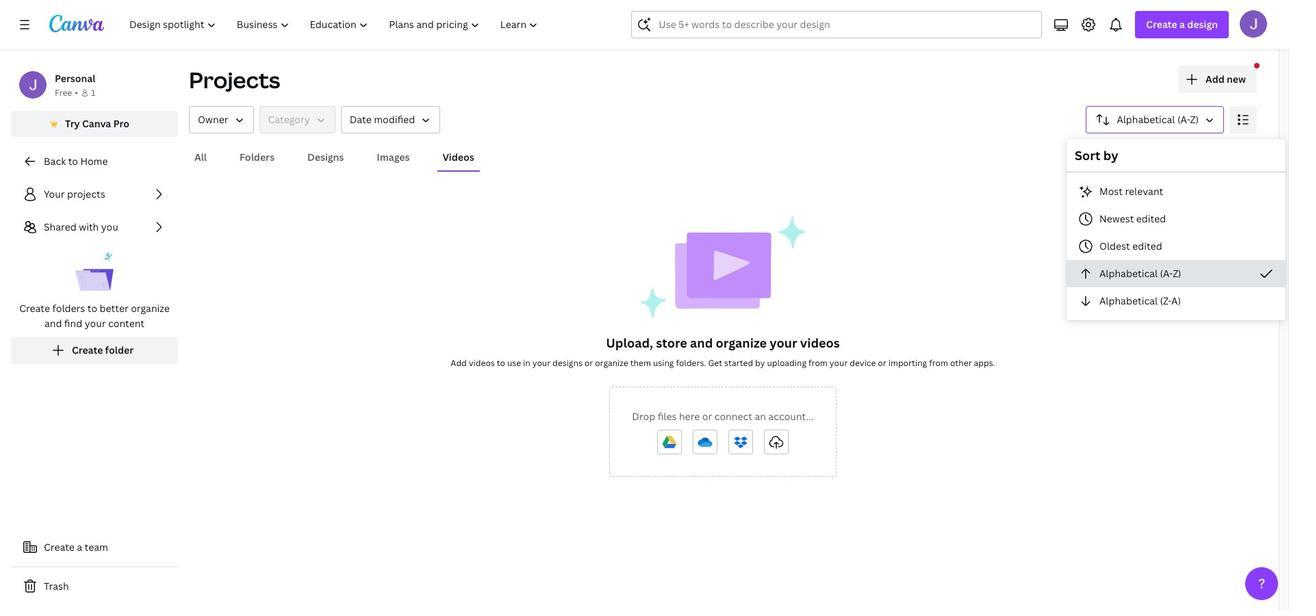 Task type: vqa. For each thing, say whether or not it's contained in the screenshot.
list box
no



Task type: describe. For each thing, give the bounding box(es) containing it.
create folder
[[72, 344, 134, 357]]

alphabetical (z-a)
[[1100, 294, 1181, 307]]

z) inside button
[[1190, 113, 1199, 126]]

using
[[653, 357, 674, 369]]

most relevant
[[1100, 185, 1164, 198]]

an
[[755, 410, 766, 423]]

oldest edited button
[[1067, 233, 1286, 260]]

create folder button
[[11, 337, 178, 364]]

folder
[[105, 344, 134, 357]]

add inside dropdown button
[[1206, 73, 1225, 86]]

newest edited
[[1100, 212, 1166, 225]]

trash
[[44, 580, 69, 593]]

create a design button
[[1136, 11, 1229, 38]]

drop files here or connect an account...
[[632, 410, 814, 423]]

pro
[[113, 117, 129, 130]]

alphabetical (z-a) option
[[1067, 288, 1286, 315]]

create for create a design
[[1146, 18, 1178, 31]]

1 vertical spatial organize
[[716, 335, 767, 351]]

alphabetical (a-z) button
[[1067, 260, 1286, 288]]

projects
[[189, 65, 280, 94]]

design
[[1188, 18, 1218, 31]]

create folders to better organize and find your content
[[19, 302, 170, 330]]

folders button
[[234, 144, 280, 170]]

other
[[950, 357, 972, 369]]

your right 'in'
[[533, 357, 551, 369]]

list containing your projects
[[11, 181, 178, 364]]

alphabetical (a-z) option
[[1067, 260, 1286, 288]]

to inside create folders to better organize and find your content
[[87, 302, 97, 315]]

1 horizontal spatial or
[[702, 410, 712, 423]]

drop
[[632, 410, 655, 423]]

shared
[[44, 220, 76, 233]]

oldest
[[1100, 240, 1130, 253]]

add inside upload, store and organize your videos add videos to use in your designs or organize them using folders. get started by uploading from your device or importing from other apps.
[[451, 357, 467, 369]]

all button
[[189, 144, 212, 170]]

device
[[850, 357, 876, 369]]

and inside create folders to better organize and find your content
[[44, 317, 62, 330]]

videos button
[[437, 144, 480, 170]]

add new button
[[1178, 66, 1257, 93]]

find
[[64, 317, 82, 330]]

create a team button
[[11, 534, 178, 561]]

alphabetical for alphabetical (a-z) button
[[1100, 267, 1158, 280]]

by inside upload, store and organize your videos add videos to use in your designs or organize them using folders. get started by uploading from your device or importing from other apps.
[[755, 357, 765, 369]]

you
[[101, 220, 118, 233]]

Category button
[[259, 106, 335, 134]]

create for create a team
[[44, 541, 75, 554]]

get
[[708, 357, 722, 369]]

upload, store and organize your videos add videos to use in your designs or organize them using folders. get started by uploading from your device or importing from other apps.
[[451, 335, 995, 369]]

designs button
[[302, 144, 349, 170]]

with
[[79, 220, 99, 233]]

your projects link
[[11, 181, 178, 208]]

your inside create folders to better organize and find your content
[[85, 317, 106, 330]]

home
[[80, 155, 108, 168]]

try canva pro
[[65, 117, 129, 130]]

folders
[[52, 302, 85, 315]]

to inside upload, store and organize your videos add videos to use in your designs or organize them using folders. get started by uploading from your device or importing from other apps.
[[497, 357, 505, 369]]

newest
[[1100, 212, 1134, 225]]

(a- inside button
[[1178, 113, 1190, 126]]

a)
[[1172, 294, 1181, 307]]

date
[[350, 113, 372, 126]]

most relevant button
[[1067, 178, 1286, 205]]

new
[[1227, 73, 1246, 86]]

(a- inside button
[[1160, 267, 1173, 280]]

newest edited option
[[1067, 205, 1286, 233]]

folders
[[240, 151, 275, 164]]

oldest edited
[[1100, 240, 1162, 253]]

canva
[[82, 117, 111, 130]]

back to home
[[44, 155, 108, 168]]

apps.
[[974, 357, 995, 369]]

free
[[55, 87, 72, 99]]

1 from from the left
[[809, 357, 828, 369]]

•
[[75, 87, 78, 99]]

personal
[[55, 72, 95, 85]]

videos
[[443, 151, 474, 164]]

Date modified button
[[341, 106, 440, 134]]

shared with you
[[44, 220, 118, 233]]

create for create folders to better organize and find your content
[[19, 302, 50, 315]]

in
[[523, 357, 531, 369]]

a for team
[[77, 541, 82, 554]]

try
[[65, 117, 80, 130]]

to inside back to home link
[[68, 155, 78, 168]]

relevant
[[1125, 185, 1164, 198]]

sort by
[[1075, 147, 1119, 164]]

images
[[377, 151, 410, 164]]

1 horizontal spatial organize
[[595, 357, 628, 369]]

create a design
[[1146, 18, 1218, 31]]

create for create folder
[[72, 344, 103, 357]]



Task type: locate. For each thing, give the bounding box(es) containing it.
uploading
[[767, 357, 807, 369]]

edited for newest edited
[[1137, 212, 1166, 225]]

most
[[1100, 185, 1123, 198]]

your right find
[[85, 317, 106, 330]]

date modified
[[350, 113, 415, 126]]

a for design
[[1180, 18, 1185, 31]]

images button
[[371, 144, 415, 170]]

0 horizontal spatial from
[[809, 357, 828, 369]]

your
[[44, 188, 65, 201]]

1
[[91, 87, 95, 99]]

back to home link
[[11, 148, 178, 175]]

your up uploading
[[770, 335, 797, 351]]

0 vertical spatial alphabetical
[[1117, 113, 1175, 126]]

or right designs
[[585, 357, 593, 369]]

or
[[585, 357, 593, 369], [878, 357, 887, 369], [702, 410, 712, 423]]

1 horizontal spatial to
[[87, 302, 97, 315]]

edited down relevant
[[1137, 212, 1166, 225]]

1 vertical spatial by
[[755, 357, 765, 369]]

use
[[507, 357, 521, 369]]

create
[[1146, 18, 1178, 31], [19, 302, 50, 315], [72, 344, 103, 357], [44, 541, 75, 554]]

1 horizontal spatial add
[[1206, 73, 1225, 86]]

create inside dropdown button
[[1146, 18, 1178, 31]]

newest edited button
[[1067, 205, 1286, 233]]

trash link
[[11, 573, 178, 601]]

0 horizontal spatial z)
[[1173, 267, 1182, 280]]

0 vertical spatial (a-
[[1178, 113, 1190, 126]]

(a-
[[1178, 113, 1190, 126], [1160, 267, 1173, 280]]

z) down add new dropdown button
[[1190, 113, 1199, 126]]

1 vertical spatial videos
[[469, 357, 495, 369]]

list
[[11, 181, 178, 364]]

z) inside button
[[1173, 267, 1182, 280]]

1 vertical spatial a
[[77, 541, 82, 554]]

Search search field
[[659, 12, 1015, 38]]

your left the device
[[830, 357, 848, 369]]

z) down oldest edited button
[[1173, 267, 1182, 280]]

Owner button
[[189, 106, 254, 134]]

free •
[[55, 87, 78, 99]]

by
[[1104, 147, 1119, 164], [755, 357, 765, 369]]

and inside upload, store and organize your videos add videos to use in your designs or organize them using folders. get started by uploading from your device or importing from other apps.
[[690, 335, 713, 351]]

from
[[809, 357, 828, 369], [929, 357, 948, 369]]

2 horizontal spatial to
[[497, 357, 505, 369]]

and up folders.
[[690, 335, 713, 351]]

your projects
[[44, 188, 105, 201]]

2 horizontal spatial or
[[878, 357, 887, 369]]

0 vertical spatial organize
[[131, 302, 170, 315]]

0 horizontal spatial add
[[451, 357, 467, 369]]

2 vertical spatial organize
[[595, 357, 628, 369]]

videos left use
[[469, 357, 495, 369]]

videos up uploading
[[800, 335, 840, 351]]

alphabetical inside option
[[1100, 294, 1158, 307]]

2 vertical spatial alphabetical
[[1100, 294, 1158, 307]]

a left design
[[1180, 18, 1185, 31]]

create inside create folders to better organize and find your content
[[19, 302, 50, 315]]

shared with you link
[[11, 214, 178, 241]]

organize up started
[[716, 335, 767, 351]]

team
[[85, 541, 108, 554]]

0 horizontal spatial and
[[44, 317, 62, 330]]

1 vertical spatial add
[[451, 357, 467, 369]]

organize inside create folders to better organize and find your content
[[131, 302, 170, 315]]

0 vertical spatial edited
[[1137, 212, 1166, 225]]

or right the device
[[878, 357, 887, 369]]

2 vertical spatial to
[[497, 357, 505, 369]]

most relevant option
[[1067, 178, 1286, 205]]

edited down newest edited
[[1133, 240, 1162, 253]]

1 horizontal spatial from
[[929, 357, 948, 369]]

folders.
[[676, 357, 706, 369]]

0 vertical spatial by
[[1104, 147, 1119, 164]]

alphabetical up sort by
[[1117, 113, 1175, 126]]

store
[[656, 335, 687, 351]]

account...
[[768, 410, 814, 423]]

sort by list box
[[1067, 178, 1286, 315]]

Sort by button
[[1086, 106, 1224, 134]]

0 horizontal spatial videos
[[469, 357, 495, 369]]

connect
[[715, 410, 753, 423]]

projects
[[67, 188, 105, 201]]

1 horizontal spatial a
[[1180, 18, 1185, 31]]

a left team
[[77, 541, 82, 554]]

files
[[658, 410, 677, 423]]

0 vertical spatial videos
[[800, 335, 840, 351]]

0 vertical spatial and
[[44, 317, 62, 330]]

alphabetical inside button
[[1100, 267, 1158, 280]]

try canva pro button
[[11, 111, 178, 137]]

0 horizontal spatial organize
[[131, 302, 170, 315]]

organize up content
[[131, 302, 170, 315]]

designs
[[307, 151, 344, 164]]

2 from from the left
[[929, 357, 948, 369]]

None search field
[[632, 11, 1042, 38]]

alphabetical down oldest edited
[[1100, 267, 1158, 280]]

1 vertical spatial edited
[[1133, 240, 1162, 253]]

oldest edited option
[[1067, 233, 1286, 260]]

0 horizontal spatial by
[[755, 357, 765, 369]]

add new
[[1206, 73, 1246, 86]]

alphabetical (a-z) inside alphabetical (a-z) button
[[1100, 267, 1182, 280]]

1 horizontal spatial by
[[1104, 147, 1119, 164]]

create left team
[[44, 541, 75, 554]]

edited
[[1137, 212, 1166, 225], [1133, 240, 1162, 253]]

back
[[44, 155, 66, 168]]

0 horizontal spatial to
[[68, 155, 78, 168]]

0 horizontal spatial or
[[585, 357, 593, 369]]

1 horizontal spatial and
[[690, 335, 713, 351]]

(a- down add new dropdown button
[[1178, 113, 1190, 126]]

to left "better"
[[87, 302, 97, 315]]

create a team
[[44, 541, 108, 554]]

a inside dropdown button
[[1180, 18, 1185, 31]]

0 vertical spatial add
[[1206, 73, 1225, 86]]

0 vertical spatial alphabetical (a-z)
[[1117, 113, 1199, 126]]

top level navigation element
[[121, 11, 550, 38]]

your
[[85, 317, 106, 330], [770, 335, 797, 351], [533, 357, 551, 369], [830, 357, 848, 369]]

or right here
[[702, 410, 712, 423]]

modified
[[374, 113, 415, 126]]

0 vertical spatial z)
[[1190, 113, 1199, 126]]

alphabetical (z-a) button
[[1067, 288, 1286, 315]]

content
[[108, 317, 145, 330]]

and left find
[[44, 317, 62, 330]]

to
[[68, 155, 78, 168], [87, 302, 97, 315], [497, 357, 505, 369]]

1 horizontal spatial videos
[[800, 335, 840, 351]]

better
[[100, 302, 129, 315]]

(a- up (z-
[[1160, 267, 1173, 280]]

by right started
[[755, 357, 765, 369]]

0 horizontal spatial (a-
[[1160, 267, 1173, 280]]

add left use
[[451, 357, 467, 369]]

alphabetical left (z-
[[1100, 294, 1158, 307]]

edited inside the newest edited button
[[1137, 212, 1166, 225]]

1 vertical spatial to
[[87, 302, 97, 315]]

videos
[[800, 335, 840, 351], [469, 357, 495, 369]]

organize down upload,
[[595, 357, 628, 369]]

by right "sort"
[[1104, 147, 1119, 164]]

upload,
[[606, 335, 653, 351]]

1 vertical spatial alphabetical (a-z)
[[1100, 267, 1182, 280]]

a inside button
[[77, 541, 82, 554]]

(z-
[[1160, 294, 1172, 307]]

alphabetical (a-z) inside alphabetical (a-z) button
[[1117, 113, 1199, 126]]

edited inside oldest edited button
[[1133, 240, 1162, 253]]

them
[[630, 357, 651, 369]]

create left design
[[1146, 18, 1178, 31]]

category
[[268, 113, 310, 126]]

1 horizontal spatial (a-
[[1178, 113, 1190, 126]]

owner
[[198, 113, 228, 126]]

here
[[679, 410, 700, 423]]

to right back on the left
[[68, 155, 78, 168]]

create down find
[[72, 344, 103, 357]]

alphabetical for alphabetical (z-a) button
[[1100, 294, 1158, 307]]

designs
[[553, 357, 583, 369]]

1 vertical spatial (a-
[[1160, 267, 1173, 280]]

edited for oldest edited
[[1133, 240, 1162, 253]]

to left use
[[497, 357, 505, 369]]

create left the folders
[[19, 302, 50, 315]]

all
[[194, 151, 207, 164]]

z)
[[1190, 113, 1199, 126], [1173, 267, 1182, 280]]

jacob simon image
[[1240, 10, 1267, 38]]

importing
[[889, 357, 927, 369]]

0 vertical spatial a
[[1180, 18, 1185, 31]]

0 horizontal spatial a
[[77, 541, 82, 554]]

from right uploading
[[809, 357, 828, 369]]

started
[[724, 357, 753, 369]]

add left new
[[1206, 73, 1225, 86]]

from left the other
[[929, 357, 948, 369]]

1 vertical spatial z)
[[1173, 267, 1182, 280]]

1 vertical spatial alphabetical
[[1100, 267, 1158, 280]]

organize
[[131, 302, 170, 315], [716, 335, 767, 351], [595, 357, 628, 369]]

add
[[1206, 73, 1225, 86], [451, 357, 467, 369]]

0 vertical spatial to
[[68, 155, 78, 168]]

1 vertical spatial and
[[690, 335, 713, 351]]

2 horizontal spatial organize
[[716, 335, 767, 351]]

sort
[[1075, 147, 1101, 164]]

1 horizontal spatial z)
[[1190, 113, 1199, 126]]



